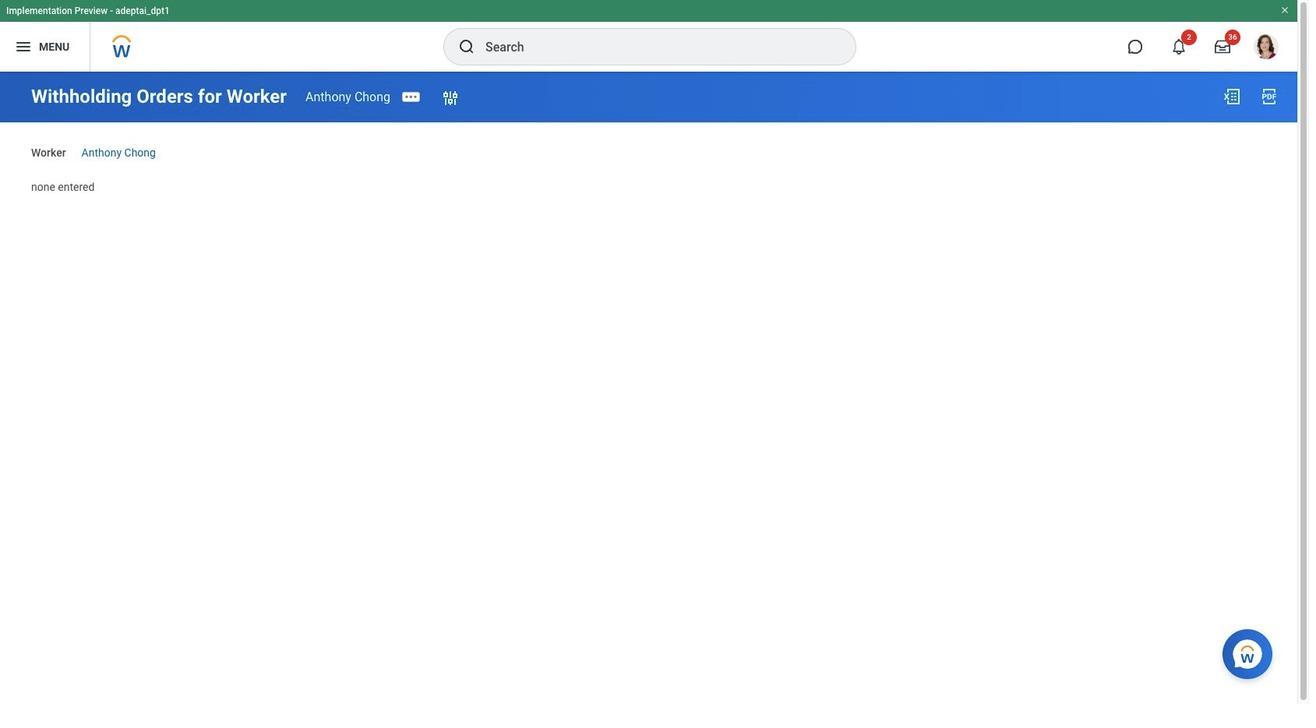Task type: describe. For each thing, give the bounding box(es) containing it.
view printable version (pdf) image
[[1260, 87, 1279, 106]]

justify image
[[14, 37, 33, 56]]

change selection image
[[441, 89, 460, 108]]

Search Workday  search field
[[485, 30, 824, 64]]

search image
[[457, 37, 476, 56]]



Task type: vqa. For each thing, say whether or not it's contained in the screenshot.
'banner'
yes



Task type: locate. For each thing, give the bounding box(es) containing it.
notifications large image
[[1171, 39, 1187, 55]]

profile logan mcneil image
[[1254, 34, 1279, 62]]

main content
[[0, 72, 1297, 208]]

export to excel image
[[1223, 87, 1241, 106]]

banner
[[0, 0, 1297, 72]]

inbox large image
[[1215, 39, 1230, 55]]

close environment banner image
[[1280, 5, 1290, 15]]



